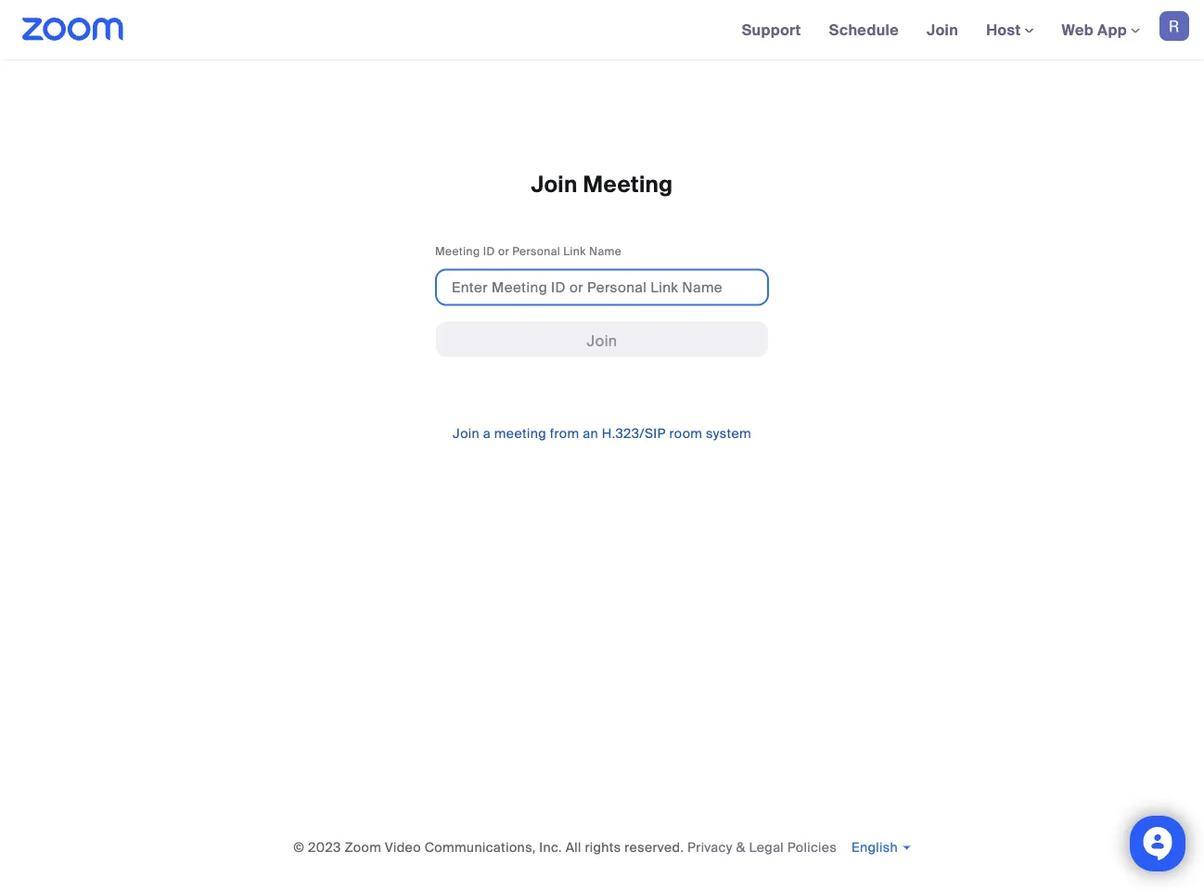 Task type: locate. For each thing, give the bounding box(es) containing it.
link
[[564, 244, 586, 258]]

meeting id or personal link name
[[435, 244, 622, 258]]

meeting
[[495, 425, 547, 442]]

english button
[[852, 839, 911, 856]]

join up personal
[[531, 170, 578, 199]]

english
[[852, 839, 899, 856]]

app
[[1098, 20, 1128, 39]]

support
[[742, 20, 802, 39]]

or
[[498, 244, 510, 258]]

join down meeting id or personal link name 'text field'
[[587, 331, 618, 350]]

©
[[294, 839, 305, 856]]

banner
[[0, 0, 1205, 61]]

inc.
[[540, 839, 562, 856]]

0 horizontal spatial meeting
[[435, 244, 480, 258]]

profile picture image
[[1160, 11, 1190, 41]]

privacy
[[688, 839, 733, 856]]

web app button
[[1062, 20, 1141, 39]]

join inside join button
[[587, 331, 618, 350]]

Meeting ID or Personal Link Name text field
[[435, 269, 770, 306]]

2023
[[308, 839, 341, 856]]

name
[[589, 244, 622, 258]]

join link
[[914, 0, 973, 59]]

join left "host"
[[927, 20, 959, 39]]

all
[[566, 839, 582, 856]]

meeting up name on the top of page
[[584, 170, 674, 199]]

legal
[[749, 839, 784, 856]]

join
[[927, 20, 959, 39], [531, 170, 578, 199], [587, 331, 618, 350], [453, 425, 480, 442]]

video
[[385, 839, 421, 856]]

rights
[[585, 839, 622, 856]]

an
[[583, 425, 599, 442]]

schedule link
[[816, 0, 914, 59]]

meeting
[[584, 170, 674, 199], [435, 244, 480, 258]]

0 vertical spatial meeting
[[584, 170, 674, 199]]

zoom
[[345, 839, 382, 856]]

1 horizontal spatial meeting
[[584, 170, 674, 199]]

1 vertical spatial meeting
[[435, 244, 480, 258]]

join inside join link
[[927, 20, 959, 39]]

personal
[[513, 244, 561, 258]]

h.323/sip
[[602, 425, 666, 442]]

meeting left id
[[435, 244, 480, 258]]

join left a
[[453, 425, 480, 442]]

room
[[670, 425, 703, 442]]

join for join button at the top of the page
[[587, 331, 618, 350]]

join a meeting from an h.323/sip room system link
[[453, 425, 752, 442]]

support link
[[728, 0, 816, 59]]



Task type: vqa. For each thing, say whether or not it's contained in the screenshot.
Web App Dropdown Button
yes



Task type: describe. For each thing, give the bounding box(es) containing it.
host
[[987, 20, 1025, 39]]

web
[[1062, 20, 1094, 39]]

from
[[550, 425, 580, 442]]

privacy & legal policies link
[[688, 839, 837, 856]]

communications,
[[425, 839, 536, 856]]

reserved.
[[625, 839, 684, 856]]

meetings navigation
[[728, 0, 1205, 61]]

join for join a meeting from an h.323/sip room system
[[453, 425, 480, 442]]

© 2023 zoom video communications, inc. all rights reserved. privacy & legal policies
[[294, 839, 837, 856]]

host button
[[987, 20, 1035, 39]]

join for join meeting
[[531, 170, 578, 199]]

id
[[483, 244, 495, 258]]

system
[[706, 425, 752, 442]]

policies
[[788, 839, 837, 856]]

zoom logo image
[[22, 18, 124, 41]]

join for join link
[[927, 20, 959, 39]]

a
[[483, 425, 491, 442]]

join meeting
[[531, 170, 674, 199]]

banner containing support
[[0, 0, 1205, 61]]

join button
[[435, 321, 770, 358]]

web app
[[1062, 20, 1128, 39]]

&
[[736, 839, 746, 856]]

join a meeting from an h.323/sip room system
[[453, 425, 752, 442]]

schedule
[[830, 20, 900, 39]]



